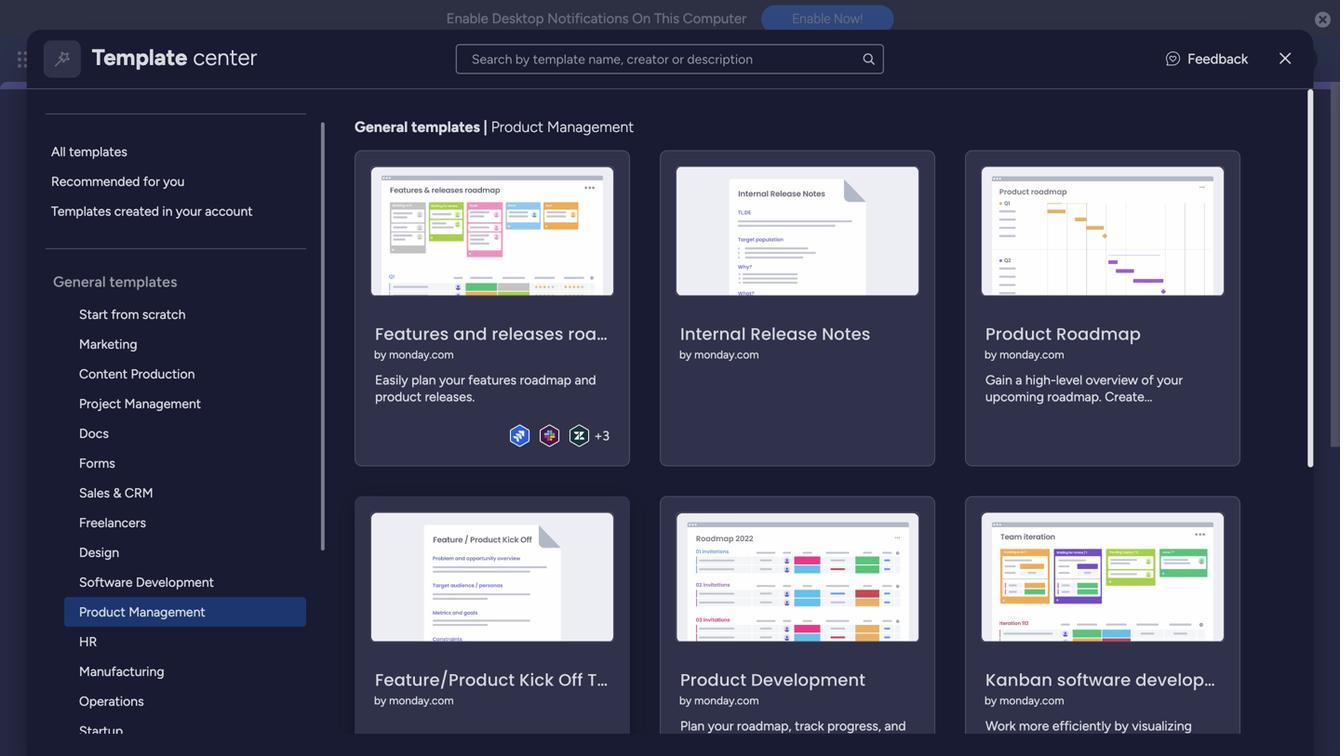 Task type: locate. For each thing, give the bounding box(es) containing it.
to down everyday
[[653, 321, 666, 336]]

desktop
[[492, 10, 544, 27]]

in right created
[[162, 203, 172, 219]]

template left the center
[[92, 44, 187, 71]]

one
[[474, 301, 496, 317]]

1 vertical spatial for
[[1071, 406, 1088, 422]]

sales & crm
[[79, 485, 153, 501]]

general
[[354, 118, 408, 136], [53, 273, 106, 291]]

for inside explore element
[[143, 174, 160, 189]]

in left one
[[461, 301, 471, 317]]

product development by monday.com
[[679, 669, 865, 708]]

recommended
[[51, 174, 140, 189]]

tasks,
[[669, 301, 702, 317]]

general for general templates
[[53, 273, 106, 291]]

enable left desktop
[[446, 10, 488, 27]]

monday.com
[[389, 348, 454, 362], [694, 348, 759, 362], [1000, 348, 1064, 362], [389, 694, 454, 708], [694, 694, 759, 708], [1000, 694, 1064, 708]]

content
[[79, 366, 127, 382]]

start from scratch
[[79, 307, 185, 323]]

to
[[328, 135, 342, 153], [705, 301, 718, 317], [653, 321, 666, 336]]

templates inside heading
[[109, 273, 177, 291]]

welcome to work management
[[262, 135, 512, 184]]

0 horizontal spatial general
[[53, 273, 106, 291]]

general up the start on the top left of page
[[53, 273, 106, 291]]

explore work management templates button
[[223, 377, 470, 407]]

templates left | on the top
[[411, 118, 480, 136]]

of up processes,
[[384, 301, 397, 317]]

1 vertical spatial general
[[53, 273, 106, 291]]

hr
[[79, 634, 97, 650]]

general right welcome
[[354, 118, 408, 136]]

roadmap inside easily plan your features roadmap and product releases.
[[520, 372, 571, 388]]

for up templates created in your account
[[143, 174, 160, 189]]

1 horizontal spatial enable
[[792, 11, 831, 26]]

software
[[1057, 669, 1131, 693]]

1 vertical spatial template
[[587, 669, 669, 693]]

template inside feature/product kick off template by monday.com
[[587, 669, 669, 693]]

1 horizontal spatial of
[[1141, 372, 1154, 388]]

enable desktop notifications on this computer
[[446, 10, 747, 27]]

monday work management
[[83, 49, 289, 70]]

level
[[1056, 372, 1082, 388]]

0 vertical spatial general
[[354, 118, 408, 136]]

0 horizontal spatial development
[[136, 575, 214, 591]]

by inside internal release notes by monday.com
[[679, 348, 692, 362]]

general templates
[[53, 273, 177, 291]]

product up one
[[419, 251, 479, 271]]

your up members,
[[1157, 372, 1183, 388]]

development
[[136, 575, 214, 591], [751, 669, 865, 693]]

Search by template name, creator or description search field
[[456, 44, 884, 74]]

1 vertical spatial of
[[1141, 372, 1154, 388]]

product inside easily plan your features roadmap and product releases.
[[375, 389, 421, 405]]

1 horizontal spatial monday
[[428, 321, 475, 336]]

development
[[1135, 669, 1250, 693]]

general templates list box
[[45, 89, 325, 757]]

1 vertical spatial to
[[705, 301, 718, 317]]

monday inside manage and run all aspects of your work in one unified place. from everyday tasks, to advanced projects, and processes, monday work management allows you to connect the dots, work smarter, and achieve shared goals.
[[428, 321, 475, 336]]

general for general templates | product management
[[354, 118, 408, 136]]

upcoming
[[985, 389, 1044, 405]]

your inside explore element
[[176, 203, 202, 219]]

start
[[79, 307, 108, 323]]

features
[[375, 323, 449, 346]]

0 vertical spatial development
[[136, 575, 214, 591]]

0 vertical spatial for
[[143, 174, 160, 189]]

general inside heading
[[53, 273, 106, 291]]

0 vertical spatial monday
[[83, 49, 147, 70]]

roadmap down from
[[568, 323, 649, 346]]

connect
[[669, 321, 717, 336]]

search image
[[862, 52, 877, 67]]

of inside manage and run all aspects of your work in one unified place. from everyday tasks, to advanced projects, and processes, monday work management allows you to connect the dots, work smarter, and achieve shared goals.
[[384, 301, 397, 317]]

getting started with work management button
[[201, 461, 1130, 534]]

0 horizontal spatial for
[[143, 174, 160, 189]]

of inside gain a high-level overview of your upcoming roadmap. create accountability for team members, manage timelines, and more!
[[1141, 372, 1154, 388]]

and down one
[[453, 323, 487, 346]]

explore work management templates
[[238, 384, 455, 400]]

&
[[113, 485, 121, 501]]

for
[[143, 174, 160, 189], [1071, 406, 1088, 422]]

0 vertical spatial of
[[384, 301, 397, 317]]

template
[[92, 44, 187, 71], [587, 669, 669, 693]]

projects,
[[283, 321, 334, 336]]

product inside the product roadmap by monday.com
[[985, 323, 1052, 346]]

create
[[1105, 389, 1144, 405]]

1 horizontal spatial template
[[587, 669, 669, 693]]

off
[[558, 669, 583, 693]]

management inside manage and run all aspects of your work in one unified place. from everyday tasks, to advanced projects, and processes, monday work management allows you to connect the dots, work smarter, and achieve shared goals.
[[509, 321, 586, 336]]

1 vertical spatial monday
[[428, 321, 475, 336]]

templates inside explore element
[[69, 144, 127, 160]]

account
[[205, 203, 253, 219]]

product for roadmap
[[985, 323, 1052, 346]]

1 horizontal spatial in
[[461, 301, 471, 317]]

0 horizontal spatial in
[[162, 203, 172, 219]]

dapulse close image
[[1315, 11, 1331, 30]]

development inside work management templates element
[[136, 575, 214, 591]]

0 horizontal spatial to
[[328, 135, 342, 153]]

of for aspects
[[384, 301, 397, 317]]

you up templates created in your account
[[163, 174, 184, 189]]

2 vertical spatial management
[[128, 605, 205, 620]]

everyday
[[613, 301, 666, 317]]

for down roadmap.
[[1071, 406, 1088, 422]]

your up "releases."
[[439, 372, 465, 388]]

work inside dropdown button
[[427, 487, 464, 507]]

in inside explore element
[[162, 203, 172, 219]]

0 vertical spatial you
[[163, 174, 184, 189]]

1 horizontal spatial general
[[354, 118, 408, 136]]

you down everyday
[[629, 321, 650, 336]]

and down allows
[[575, 372, 596, 388]]

1 vertical spatial development
[[751, 669, 865, 693]]

members,
[[1124, 406, 1182, 422]]

0 vertical spatial product
[[419, 251, 479, 271]]

dots,
[[246, 340, 275, 356]]

template center
[[92, 44, 257, 71]]

created
[[114, 203, 159, 219]]

1 vertical spatial roadmap
[[520, 372, 571, 388]]

this
[[654, 10, 680, 27]]

management
[[547, 118, 634, 136], [124, 396, 201, 412], [128, 605, 205, 620]]

0 vertical spatial in
[[162, 203, 172, 219]]

software development
[[79, 575, 214, 591]]

product inside work management templates element
[[79, 605, 125, 620]]

shared
[[433, 340, 472, 356]]

more!
[[1119, 423, 1153, 438]]

to up internal
[[705, 301, 718, 317]]

1 horizontal spatial to
[[653, 321, 666, 336]]

of
[[384, 301, 397, 317], [1141, 372, 1154, 388]]

templates for general templates | product management
[[411, 118, 480, 136]]

your up features
[[400, 301, 426, 317]]

work management product
[[276, 251, 479, 271]]

1 horizontal spatial development
[[751, 669, 865, 693]]

0 horizontal spatial you
[[163, 174, 184, 189]]

of up create
[[1141, 372, 1154, 388]]

2 enable from the left
[[792, 11, 831, 26]]

management for product management
[[128, 605, 205, 620]]

your left account
[[176, 203, 202, 219]]

0 horizontal spatial of
[[384, 301, 397, 317]]

None search field
[[456, 44, 884, 74]]

all templates
[[51, 144, 127, 160]]

templates down achieve in the top of the page
[[397, 384, 455, 400]]

your inside gain a high-level overview of your upcoming roadmap. create accountability for team members, manage timelines, and more!
[[1157, 372, 1183, 388]]

by inside the features and releases roadmap by monday.com
[[374, 348, 386, 362]]

recommended for you
[[51, 174, 184, 189]]

and down 'team'
[[1094, 423, 1115, 438]]

gain a high-level overview of your upcoming roadmap. create accountability for team members, manage timelines, and more!
[[985, 372, 1183, 438]]

roadmap down releases
[[520, 372, 571, 388]]

crm
[[124, 485, 153, 501]]

computer
[[683, 10, 747, 27]]

release
[[750, 323, 817, 346]]

enable inside button
[[792, 11, 831, 26]]

1 vertical spatial product
[[375, 389, 421, 405]]

template right off
[[587, 669, 669, 693]]

marketing
[[79, 336, 137, 352]]

product inside product development by monday.com
[[680, 669, 746, 693]]

1 vertical spatial in
[[461, 301, 471, 317]]

0 horizontal spatial enable
[[446, 10, 488, 27]]

by
[[374, 348, 386, 362], [679, 348, 692, 362], [985, 348, 997, 362], [374, 694, 386, 708], [679, 694, 692, 708], [985, 694, 997, 708]]

1 vertical spatial you
[[629, 321, 650, 336]]

templates for general templates
[[109, 273, 177, 291]]

started
[[333, 487, 386, 507]]

development inside product development by monday.com
[[751, 669, 865, 693]]

all
[[51, 144, 66, 160]]

monday up shared
[[428, 321, 475, 336]]

achieve
[[385, 340, 430, 356]]

all
[[320, 301, 332, 317]]

templates up recommended
[[69, 144, 127, 160]]

smarter,
[[310, 340, 357, 356]]

templates
[[411, 118, 480, 136], [69, 144, 127, 160], [109, 273, 177, 291], [397, 384, 455, 400]]

by inside the product roadmap by monday.com
[[985, 348, 997, 362]]

enable left now!
[[792, 11, 831, 26]]

1 vertical spatial management
[[124, 396, 201, 412]]

1 horizontal spatial for
[[1071, 406, 1088, 422]]

monday.com inside the product roadmap by monday.com
[[1000, 348, 1064, 362]]

0 vertical spatial roadmap
[[568, 323, 649, 346]]

templates up start from scratch
[[109, 273, 177, 291]]

templates inside 'button'
[[397, 384, 455, 400]]

work
[[150, 49, 184, 70], [262, 148, 327, 184], [276, 251, 312, 271], [429, 301, 457, 317], [478, 321, 506, 336], [278, 340, 307, 356], [285, 384, 313, 400], [427, 487, 464, 507]]

easily plan your features roadmap and product releases.
[[375, 372, 596, 405]]

product down the easily
[[375, 389, 421, 405]]

invite
[[1078, 146, 1115, 163]]

1 horizontal spatial you
[[629, 321, 650, 336]]

kanban
[[985, 669, 1052, 693]]

0 vertical spatial to
[[328, 135, 342, 153]]

to right welcome
[[328, 135, 342, 153]]

the
[[223, 340, 243, 356]]

0 horizontal spatial template
[[92, 44, 187, 71]]

management
[[188, 49, 289, 70], [335, 148, 512, 184], [316, 251, 415, 271], [509, 321, 586, 336], [317, 384, 393, 400], [468, 487, 566, 507]]

docs
[[79, 426, 109, 442]]

1 enable from the left
[[446, 10, 488, 27]]

enable now!
[[792, 11, 863, 26]]

templates for all templates
[[69, 144, 127, 160]]

monday right the select product image
[[83, 49, 147, 70]]

production
[[131, 366, 195, 382]]

of for overview
[[1141, 372, 1154, 388]]

kick
[[519, 669, 554, 693]]

with
[[390, 487, 423, 507]]

monday.com inside kanban software development by monday.com
[[1000, 694, 1064, 708]]

from
[[111, 307, 139, 323]]



Task type: vqa. For each thing, say whether or not it's contained in the screenshot.
and in the Gain a high-level overview of your upcoming roadmap. Create accountability for team members, manage timelines, and more!
yes



Task type: describe. For each thing, give the bounding box(es) containing it.
notifications
[[547, 10, 629, 27]]

your inside easily plan your features roadmap and product releases.
[[439, 372, 465, 388]]

welcome
[[262, 135, 324, 153]]

timelines,
[[1035, 423, 1091, 438]]

processes,
[[362, 321, 425, 336]]

feedback link
[[1166, 49, 1248, 70]]

high-
[[1025, 372, 1056, 388]]

advanced
[[223, 321, 280, 336]]

plan
[[411, 372, 436, 388]]

feedback
[[1188, 50, 1248, 67]]

0 horizontal spatial monday
[[83, 49, 147, 70]]

monday.com inside feature/product kick off template by monday.com
[[389, 694, 454, 708]]

internal
[[680, 323, 746, 346]]

your inside manage and run all aspects of your work in one unified place. from everyday tasks, to advanced projects, and processes, monday work management allows you to connect the dots, work smarter, and achieve shared goals.
[[400, 301, 426, 317]]

and inside the features and releases roadmap by monday.com
[[453, 323, 487, 346]]

features
[[468, 372, 516, 388]]

general templates heading
[[53, 272, 321, 292]]

you inside manage and run all aspects of your work in one unified place. from everyday tasks, to advanced projects, and processes, monday work management allows you to connect the dots, work smarter, and achieve shared goals.
[[629, 321, 650, 336]]

features and releases roadmap by monday.com
[[374, 323, 649, 362]]

product for development
[[680, 669, 746, 693]]

and left run
[[273, 301, 294, 317]]

help image
[[1219, 50, 1238, 69]]

roadmap
[[1056, 323, 1141, 346]]

explore element
[[45, 137, 321, 226]]

scratch
[[142, 307, 185, 323]]

you inside explore element
[[163, 174, 184, 189]]

management inside dropdown button
[[468, 487, 566, 507]]

releases
[[492, 323, 563, 346]]

getting
[[271, 487, 328, 507]]

manage and run all aspects of your work in one unified place. from everyday tasks, to advanced projects, and processes, monday work management allows you to connect the dots, work smarter, and achieve shared goals.
[[223, 301, 718, 356]]

on
[[632, 10, 651, 27]]

john smith image
[[1288, 45, 1318, 74]]

by inside product development by monday.com
[[679, 694, 692, 708]]

and inside gain a high-level overview of your upcoming roadmap. create accountability for team members, manage timelines, and more!
[[1094, 423, 1115, 438]]

general templates | product management
[[354, 118, 634, 136]]

internal release notes by monday.com
[[679, 323, 871, 362]]

operations
[[79, 694, 144, 710]]

templates
[[51, 203, 111, 219]]

to inside welcome to work management
[[328, 135, 342, 153]]

software
[[79, 575, 132, 591]]

product management
[[79, 605, 205, 620]]

development for software
[[136, 575, 214, 591]]

management inside 'button'
[[317, 384, 393, 400]]

team
[[1091, 406, 1121, 422]]

work inside welcome to work management
[[262, 148, 327, 184]]

management for project management
[[124, 396, 201, 412]]

enable for enable desktop notifications on this computer
[[446, 10, 488, 27]]

2 horizontal spatial to
[[705, 301, 718, 317]]

and down processes,
[[361, 340, 382, 356]]

feature/product
[[375, 669, 515, 693]]

aspects
[[335, 301, 381, 317]]

and inside easily plan your features roadmap and product releases.
[[575, 372, 596, 388]]

project management
[[79, 396, 201, 412]]

by inside kanban software development by monday.com
[[985, 694, 997, 708]]

work inside 'button'
[[285, 384, 313, 400]]

project
[[79, 396, 121, 412]]

product for management
[[79, 605, 125, 620]]

roadmap inside the features and releases roadmap by monday.com
[[568, 323, 649, 346]]

now!
[[834, 11, 863, 26]]

allows
[[589, 321, 626, 336]]

by inside feature/product kick off template by monday.com
[[374, 694, 386, 708]]

development for product
[[751, 669, 865, 693]]

+
[[594, 428, 602, 444]]

management inside welcome to work management
[[335, 148, 512, 184]]

notes
[[822, 323, 871, 346]]

select product image
[[17, 50, 35, 69]]

from
[[580, 301, 610, 317]]

v2 user feedback image
[[1166, 49, 1180, 70]]

roadmap.
[[1047, 389, 1102, 405]]

startup
[[79, 724, 123, 739]]

design
[[79, 545, 119, 561]]

0 vertical spatial template
[[92, 44, 187, 71]]

content production
[[79, 366, 195, 382]]

a
[[1016, 372, 1022, 388]]

explore
[[238, 384, 282, 400]]

accountability
[[985, 406, 1068, 422]]

releases.
[[425, 389, 475, 405]]

+ 3
[[594, 428, 609, 444]]

invite button
[[1036, 136, 1131, 173]]

monday.com inside internal release notes by monday.com
[[694, 348, 759, 362]]

place.
[[543, 301, 577, 317]]

work management templates element
[[45, 300, 321, 757]]

freelancers
[[79, 515, 146, 531]]

enable for enable now!
[[792, 11, 831, 26]]

run
[[298, 301, 317, 317]]

center
[[193, 44, 257, 71]]

close image
[[1280, 52, 1291, 66]]

monday.com inside the features and releases roadmap by monday.com
[[389, 348, 454, 362]]

and down aspects
[[338, 321, 359, 336]]

in inside manage and run all aspects of your work in one unified place. from everyday tasks, to advanced projects, and processes, monday work management allows you to connect the dots, work smarter, and achieve shared goals.
[[461, 301, 471, 317]]

|
[[483, 118, 487, 136]]

goals.
[[476, 340, 509, 356]]

overview
[[1086, 372, 1138, 388]]

0 vertical spatial management
[[547, 118, 634, 136]]

easily
[[375, 372, 408, 388]]

enable now! button
[[762, 5, 894, 33]]

unified
[[499, 301, 539, 317]]

for inside gain a high-level overview of your upcoming roadmap. create accountability for team members, manage timelines, and more!
[[1071, 406, 1088, 422]]

kanban software development by monday.com
[[985, 669, 1250, 708]]

templates created in your account
[[51, 203, 253, 219]]

sales
[[79, 485, 110, 501]]

monday.com inside product development by monday.com
[[694, 694, 759, 708]]

feature/product kick off template by monday.com
[[374, 669, 669, 708]]

getting started with work management
[[271, 487, 566, 507]]

search everything image
[[1178, 50, 1197, 69]]

product roadmap by monday.com
[[985, 323, 1141, 362]]

2 vertical spatial to
[[653, 321, 666, 336]]



